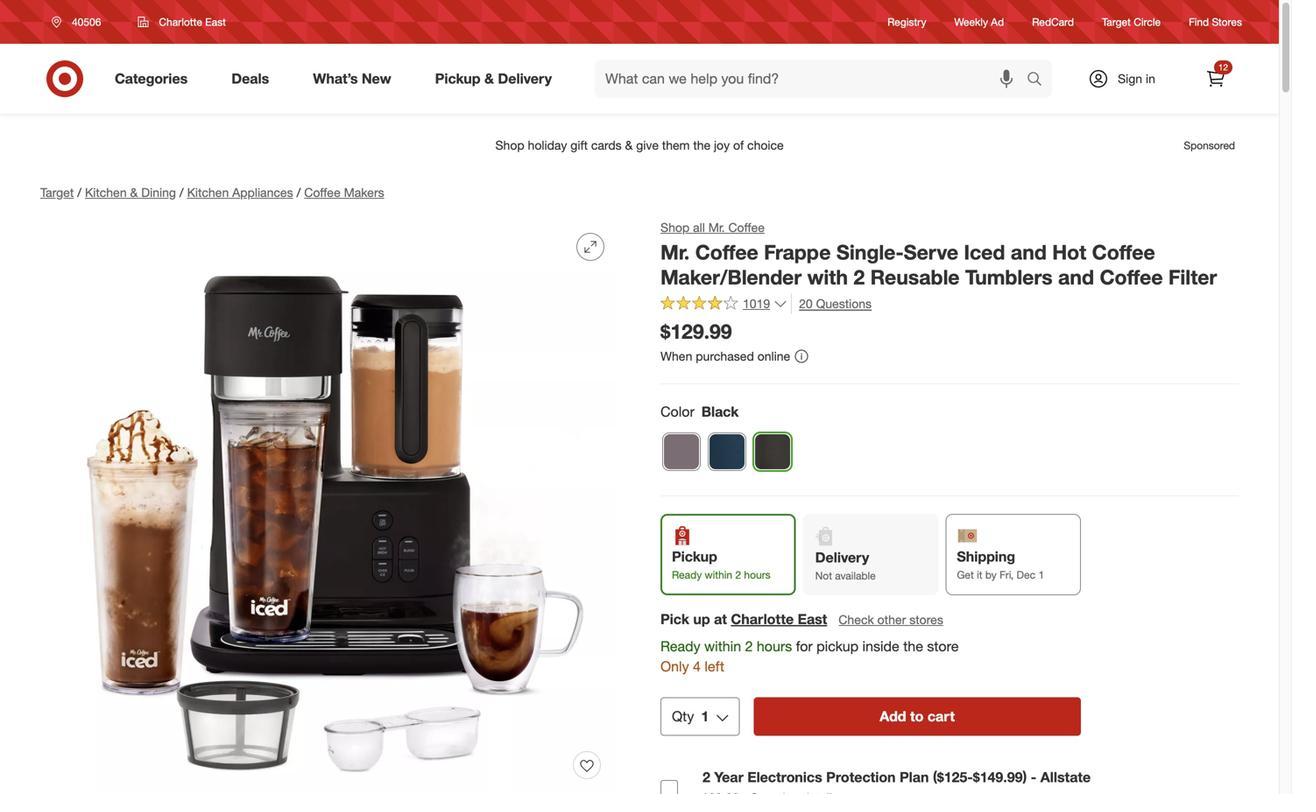 Task type: vqa. For each thing, say whether or not it's contained in the screenshot.


Task type: locate. For each thing, give the bounding box(es) containing it.
($125-
[[933, 770, 973, 787]]

1 vertical spatial mr.
[[661, 240, 690, 265]]

kitchen right 'dining'
[[187, 185, 229, 200]]

$149.99)
[[973, 770, 1027, 787]]

target for target / kitchen & dining / kitchen appliances / coffee makers
[[40, 185, 74, 200]]

0 vertical spatial &
[[485, 70, 494, 87]]

/ right appliances
[[297, 185, 301, 200]]

1 right qty at the bottom of page
[[701, 709, 709, 726]]

advertisement region
[[26, 124, 1253, 166]]

search button
[[1019, 60, 1061, 102]]

with
[[808, 265, 848, 290]]

pick
[[661, 611, 690, 628]]

within up left
[[705, 638, 741, 655]]

all
[[693, 220, 705, 235]]

0 vertical spatial target
[[1102, 15, 1131, 28]]

1 kitchen from the left
[[85, 185, 127, 200]]

0 vertical spatial within
[[705, 569, 733, 582]]

0 horizontal spatial 1
[[701, 709, 709, 726]]

2 within from the top
[[705, 638, 741, 655]]

charlotte
[[159, 15, 202, 28], [731, 611, 794, 628]]

pickup ready within 2 hours
[[672, 548, 771, 582]]

0 vertical spatial 1
[[1039, 569, 1045, 582]]

ready up only
[[661, 638, 701, 655]]

mr. down shop
[[661, 240, 690, 265]]

charlotte right 'at'
[[731, 611, 794, 628]]

1 vertical spatial target
[[40, 185, 74, 200]]

coffee left the makers
[[304, 185, 341, 200]]

year
[[714, 770, 744, 787]]

ready inside the ready within 2 hours for pickup inside the store only 4 left
[[661, 638, 701, 655]]

pickup
[[817, 638, 859, 655]]

2 year electronics protection plan ($125-$149.99) - allstate
[[703, 770, 1091, 787]]

2 inside pickup ready within 2 hours
[[736, 569, 741, 582]]

add
[[880, 709, 907, 726]]

target left the circle
[[1102, 15, 1131, 28]]

0 horizontal spatial charlotte
[[159, 15, 202, 28]]

appliances
[[232, 185, 293, 200]]

0 vertical spatial charlotte
[[159, 15, 202, 28]]

redcard link
[[1032, 14, 1074, 29]]

pickup right 'new'
[[435, 70, 481, 87]]

1019 link
[[661, 294, 788, 315]]

pickup up up
[[672, 548, 718, 566]]

pickup & delivery
[[435, 70, 552, 87]]

iced
[[964, 240, 1005, 265]]

None checkbox
[[661, 781, 678, 795]]

3 / from the left
[[297, 185, 301, 200]]

east up deals link
[[205, 15, 226, 28]]

add to cart button
[[754, 698, 1081, 737]]

questions
[[816, 296, 872, 311]]

pickup
[[435, 70, 481, 87], [672, 548, 718, 566]]

20
[[799, 296, 813, 311]]

east up 'for'
[[798, 611, 827, 628]]

lavender image
[[663, 434, 700, 470]]

1 horizontal spatial 1
[[1039, 569, 1045, 582]]

1 horizontal spatial kitchen
[[187, 185, 229, 200]]

20 questions
[[799, 296, 872, 311]]

1 / from the left
[[77, 185, 81, 200]]

within
[[705, 569, 733, 582], [705, 638, 741, 655]]

1 vertical spatial delivery
[[815, 549, 869, 566]]

weekly
[[955, 15, 988, 28]]

0 horizontal spatial east
[[205, 15, 226, 28]]

stores
[[910, 613, 944, 628]]

search
[[1019, 72, 1061, 89]]

hours inside the ready within 2 hours for pickup inside the store only 4 left
[[757, 638, 792, 655]]

2 / from the left
[[180, 185, 184, 200]]

1 horizontal spatial east
[[798, 611, 827, 628]]

2 up pick up at charlotte east
[[736, 569, 741, 582]]

1 right dec
[[1039, 569, 1045, 582]]

find
[[1189, 15, 1209, 28]]

1 horizontal spatial /
[[180, 185, 184, 200]]

0 vertical spatial pickup
[[435, 70, 481, 87]]

1 within from the top
[[705, 569, 733, 582]]

0 vertical spatial hours
[[744, 569, 771, 582]]

1 vertical spatial charlotte
[[731, 611, 794, 628]]

coffee up maker/blender
[[695, 240, 759, 265]]

0 horizontal spatial &
[[130, 185, 138, 200]]

charlotte up categories link
[[159, 15, 202, 28]]

inside
[[863, 638, 900, 655]]

pickup for &
[[435, 70, 481, 87]]

2 down the 'single-'
[[854, 265, 865, 290]]

pickup & delivery link
[[420, 60, 574, 98]]

0 horizontal spatial target
[[40, 185, 74, 200]]

1 vertical spatial &
[[130, 185, 138, 200]]

and up the tumblers
[[1011, 240, 1047, 265]]

hours up pick up at charlotte east
[[744, 569, 771, 582]]

single-
[[837, 240, 904, 265]]

0 horizontal spatial delivery
[[498, 70, 552, 87]]

1 vertical spatial within
[[705, 638, 741, 655]]

1 vertical spatial pickup
[[672, 548, 718, 566]]

1 horizontal spatial &
[[485, 70, 494, 87]]

/
[[77, 185, 81, 200], [180, 185, 184, 200], [297, 185, 301, 200]]

cart
[[928, 709, 955, 726]]

to
[[910, 709, 924, 726]]

0 horizontal spatial pickup
[[435, 70, 481, 87]]

/ right 'dining'
[[180, 185, 184, 200]]

shop all mr. coffee mr. coffee frappe single-serve iced and hot coffee maker/blender with 2 reusable tumblers and coffee filter
[[661, 220, 1217, 290]]

target circle link
[[1102, 14, 1161, 29]]

categories
[[115, 70, 188, 87]]

purchased
[[696, 349, 754, 364]]

0 vertical spatial east
[[205, 15, 226, 28]]

1 horizontal spatial target
[[1102, 15, 1131, 28]]

registry link
[[888, 14, 927, 29]]

mr.
[[709, 220, 725, 235], [661, 240, 690, 265]]

left
[[705, 658, 725, 675]]

east inside dropdown button
[[205, 15, 226, 28]]

mr. right all
[[709, 220, 725, 235]]

1 horizontal spatial pickup
[[672, 548, 718, 566]]

0 horizontal spatial and
[[1011, 240, 1047, 265]]

1 vertical spatial hours
[[757, 638, 792, 655]]

-
[[1031, 770, 1037, 787]]

up
[[693, 611, 710, 628]]

by
[[986, 569, 997, 582]]

kitchen
[[85, 185, 127, 200], [187, 185, 229, 200]]

coffee
[[304, 185, 341, 200], [729, 220, 765, 235], [695, 240, 759, 265], [1092, 240, 1155, 265], [1100, 265, 1163, 290]]

qty 1
[[672, 709, 709, 726]]

store
[[927, 638, 959, 655]]

find stores
[[1189, 15, 1242, 28]]

1 vertical spatial and
[[1058, 265, 1094, 290]]

in
[[1146, 71, 1156, 86]]

1
[[1039, 569, 1045, 582], [701, 709, 709, 726]]

and down 'hot'
[[1058, 265, 1094, 290]]

pickup inside pickup ready within 2 hours
[[672, 548, 718, 566]]

kitchen right target link
[[85, 185, 127, 200]]

when
[[661, 349, 693, 364]]

1 vertical spatial 1
[[701, 709, 709, 726]]

allstate
[[1041, 770, 1091, 787]]

ready
[[672, 569, 702, 582], [661, 638, 701, 655]]

only
[[661, 658, 689, 675]]

0 vertical spatial ready
[[672, 569, 702, 582]]

target left the kitchen & dining link
[[40, 185, 74, 200]]

hours down charlotte east button
[[757, 638, 792, 655]]

2 horizontal spatial /
[[297, 185, 301, 200]]

/ right target link
[[77, 185, 81, 200]]

1 horizontal spatial delivery
[[815, 549, 869, 566]]

what's new link
[[298, 60, 413, 98]]

0 horizontal spatial /
[[77, 185, 81, 200]]

dec
[[1017, 569, 1036, 582]]

within inside pickup ready within 2 hours
[[705, 569, 733, 582]]

and
[[1011, 240, 1047, 265], [1058, 265, 1094, 290]]

1 horizontal spatial mr.
[[709, 220, 725, 235]]

0 horizontal spatial kitchen
[[85, 185, 127, 200]]

ready up pick
[[672, 569, 702, 582]]

target
[[1102, 15, 1131, 28], [40, 185, 74, 200]]

What can we help you find? suggestions appear below search field
[[595, 60, 1031, 98]]

2 down pick up at charlotte east
[[745, 638, 753, 655]]

deals
[[232, 70, 269, 87]]

find stores link
[[1189, 14, 1242, 29]]

east
[[205, 15, 226, 28], [798, 611, 827, 628]]

fri,
[[1000, 569, 1014, 582]]

1 horizontal spatial and
[[1058, 265, 1094, 290]]

black image
[[754, 434, 791, 470]]

within up 'at'
[[705, 569, 733, 582]]

navy image
[[709, 434, 746, 470]]

2 inside the shop all mr. coffee mr. coffee frappe single-serve iced and hot coffee maker/blender with 2 reusable tumblers and coffee filter
[[854, 265, 865, 290]]

mr. coffee frappe single-serve iced and hot coffee maker/blender with 2 reusable tumblers and coffee filter, 1 of 14 image
[[40, 219, 619, 795]]

1019
[[743, 296, 770, 311]]

1 vertical spatial ready
[[661, 638, 701, 655]]



Task type: describe. For each thing, give the bounding box(es) containing it.
makers
[[344, 185, 384, 200]]

1 inside shipping get it by fri, dec 1
[[1039, 569, 1045, 582]]

plan
[[900, 770, 929, 787]]

other
[[878, 613, 906, 628]]

reusable
[[871, 265, 960, 290]]

serve
[[904, 240, 959, 265]]

ad
[[991, 15, 1004, 28]]

at
[[714, 611, 727, 628]]

hot
[[1053, 240, 1087, 265]]

coffee right all
[[729, 220, 765, 235]]

20 questions link
[[791, 294, 872, 314]]

kitchen & dining link
[[85, 185, 176, 200]]

check
[[839, 613, 874, 628]]

charlotte east
[[159, 15, 226, 28]]

0 horizontal spatial mr.
[[661, 240, 690, 265]]

electronics
[[748, 770, 823, 787]]

2 left year
[[703, 770, 711, 787]]

delivery inside delivery not available
[[815, 549, 869, 566]]

maker/blender
[[661, 265, 802, 290]]

available
[[835, 569, 876, 583]]

filter
[[1169, 265, 1217, 290]]

coffee makers link
[[304, 185, 384, 200]]

0 vertical spatial and
[[1011, 240, 1047, 265]]

0 vertical spatial mr.
[[709, 220, 725, 235]]

shipping get it by fri, dec 1
[[957, 548, 1045, 582]]

circle
[[1134, 15, 1161, 28]]

target for target circle
[[1102, 15, 1131, 28]]

stores
[[1212, 15, 1242, 28]]

target link
[[40, 185, 74, 200]]

pickup for ready
[[672, 548, 718, 566]]

redcard
[[1032, 15, 1074, 28]]

what's new
[[313, 70, 391, 87]]

color
[[661, 404, 695, 421]]

charlotte east button
[[731, 610, 827, 630]]

when purchased online
[[661, 349, 791, 364]]

12
[[1219, 62, 1228, 73]]

1 vertical spatial east
[[798, 611, 827, 628]]

it
[[977, 569, 983, 582]]

sign in
[[1118, 71, 1156, 86]]

40506
[[72, 15, 101, 28]]

get
[[957, 569, 974, 582]]

within inside the ready within 2 hours for pickup inside the store only 4 left
[[705, 638, 741, 655]]

shop
[[661, 220, 690, 235]]

frappe
[[764, 240, 831, 265]]

categories link
[[100, 60, 210, 98]]

2 kitchen from the left
[[187, 185, 229, 200]]

coffee right 'hot'
[[1092, 240, 1155, 265]]

the
[[904, 638, 924, 655]]

dining
[[141, 185, 176, 200]]

check other stores button
[[838, 611, 944, 630]]

black
[[702, 404, 739, 421]]

online
[[758, 349, 791, 364]]

4
[[693, 658, 701, 675]]

deals link
[[217, 60, 291, 98]]

protection
[[826, 770, 896, 787]]

12 link
[[1197, 60, 1235, 98]]

0 vertical spatial delivery
[[498, 70, 552, 87]]

charlotte inside dropdown button
[[159, 15, 202, 28]]

ready within 2 hours for pickup inside the store only 4 left
[[661, 638, 959, 675]]

shipping
[[957, 548, 1016, 566]]

1 horizontal spatial charlotte
[[731, 611, 794, 628]]

sign
[[1118, 71, 1143, 86]]

target / kitchen & dining / kitchen appliances / coffee makers
[[40, 185, 384, 200]]

new
[[362, 70, 391, 87]]

check other stores
[[839, 613, 944, 628]]

2 inside the ready within 2 hours for pickup inside the store only 4 left
[[745, 638, 753, 655]]

target circle
[[1102, 15, 1161, 28]]

for
[[796, 638, 813, 655]]

not
[[815, 569, 832, 583]]

weekly ad
[[955, 15, 1004, 28]]

sign in link
[[1073, 60, 1183, 98]]

add to cart
[[880, 709, 955, 726]]

qty
[[672, 709, 694, 726]]

ready inside pickup ready within 2 hours
[[672, 569, 702, 582]]

hours inside pickup ready within 2 hours
[[744, 569, 771, 582]]

tumblers
[[965, 265, 1053, 290]]

coffee left filter
[[1100, 265, 1163, 290]]

registry
[[888, 15, 927, 28]]

weekly ad link
[[955, 14, 1004, 29]]

kitchen appliances link
[[187, 185, 293, 200]]

40506 button
[[40, 6, 119, 38]]



